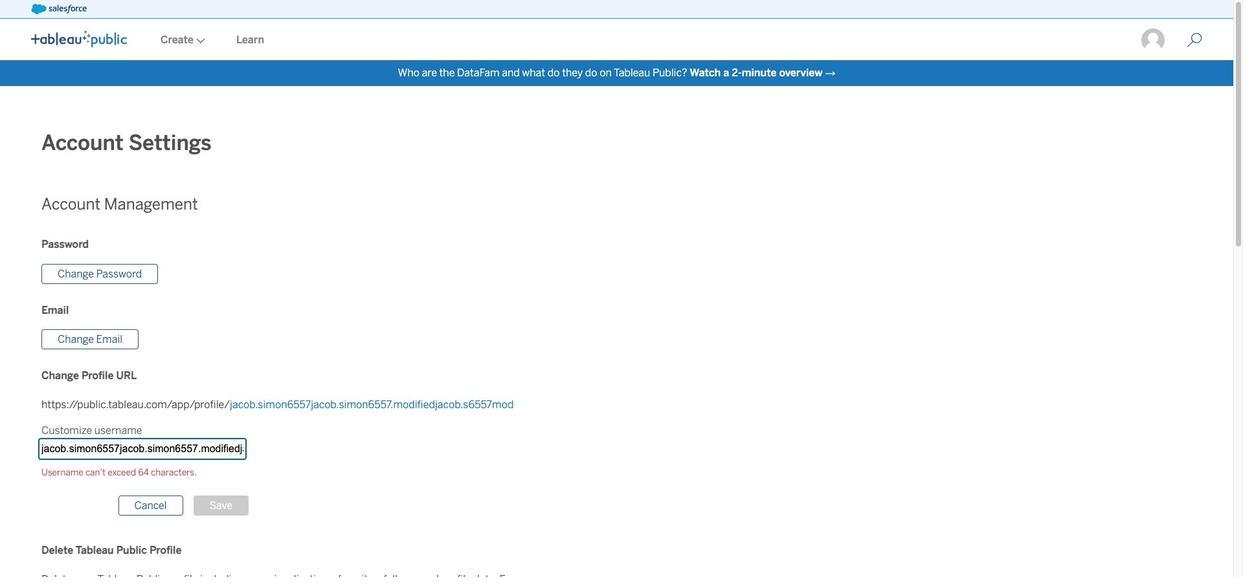 Task type: locate. For each thing, give the bounding box(es) containing it.
salesforce logo image
[[31, 4, 87, 14]]

go to search image
[[1172, 32, 1219, 48]]

None field
[[39, 439, 246, 460]]



Task type: describe. For each thing, give the bounding box(es) containing it.
logo image
[[31, 30, 127, 47]]

create image
[[194, 38, 205, 43]]

jacob.simon6557 image
[[1141, 27, 1167, 53]]



Task type: vqa. For each thing, say whether or not it's contained in the screenshot.
Logo
yes



